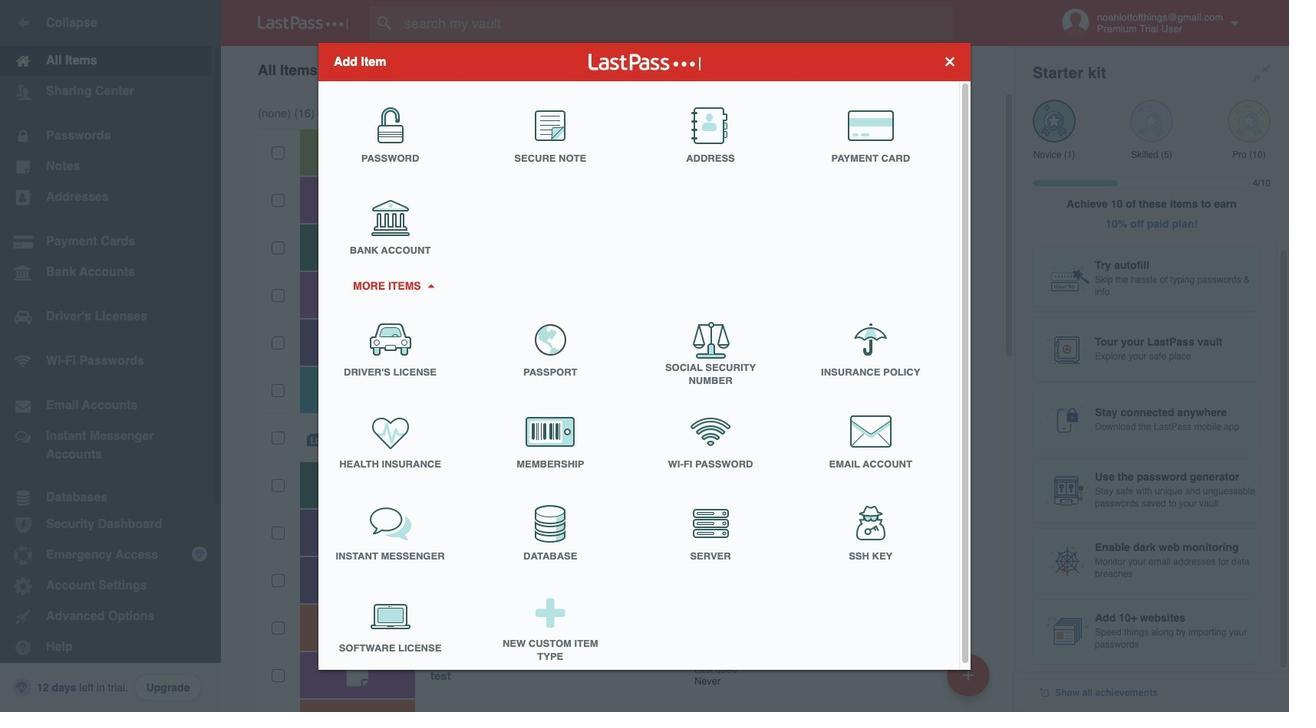 Task type: locate. For each thing, give the bounding box(es) containing it.
dialog
[[318, 43, 971, 675]]

caret right image
[[425, 284, 436, 288]]

new item navigation
[[941, 650, 999, 713]]

vault options navigation
[[221, 46, 1014, 92]]

Search search field
[[370, 6, 983, 40]]

main navigation navigation
[[0, 0, 221, 713]]



Task type: describe. For each thing, give the bounding box(es) containing it.
new item image
[[963, 670, 974, 681]]

lastpass image
[[258, 16, 348, 30]]

search my vault text field
[[370, 6, 983, 40]]



Task type: vqa. For each thing, say whether or not it's contained in the screenshot.
new item "image"
yes



